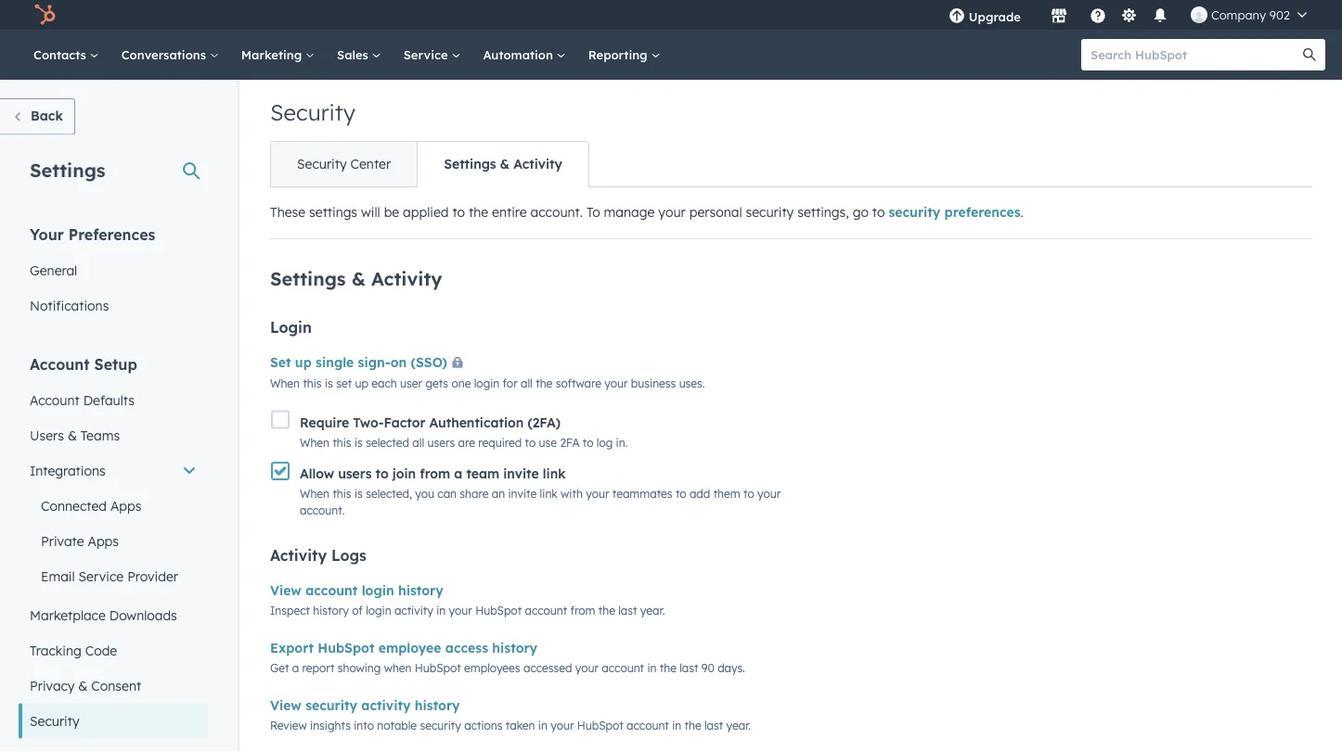 Task type: locate. For each thing, give the bounding box(es) containing it.
0 horizontal spatial last
[[619, 604, 637, 618]]

1 vertical spatial is
[[355, 436, 363, 450]]

allow
[[300, 466, 334, 482]]

1 vertical spatial settings & activity
[[270, 267, 442, 291]]

2 horizontal spatial last
[[705, 719, 723, 733]]

from
[[420, 466, 450, 482], [570, 604, 595, 618]]

settings up 'entire'
[[444, 156, 496, 172]]

security center
[[297, 156, 391, 172]]

last inside view security activity history review insights into notable security actions taken in your hubspot account in the last year.
[[705, 719, 723, 733]]

account. left to
[[531, 204, 583, 220]]

0 vertical spatial apps
[[110, 498, 142, 514]]

login right of
[[366, 604, 391, 618]]

90
[[702, 662, 715, 676]]

settings & activity link
[[417, 142, 588, 187]]

your right taken
[[551, 719, 574, 733]]

center
[[350, 156, 391, 172]]

1 vertical spatial a
[[292, 662, 299, 676]]

reporting
[[588, 47, 651, 62]]

to
[[587, 204, 600, 220]]

view inside view account login history inspect history of login activity in your hubspot account from the last year.
[[270, 583, 302, 599]]

1 vertical spatial service
[[78, 569, 124, 585]]

your left business
[[605, 377, 628, 391]]

0 horizontal spatial account.
[[300, 504, 345, 518]]

0 vertical spatial activity
[[514, 156, 562, 172]]

when inside "allow users to join from a team invite link when this is selected, you can share an invite link with your teammates to add them to your account."
[[300, 487, 330, 501]]

0 horizontal spatial settings
[[30, 158, 105, 181]]

1 view from the top
[[270, 583, 302, 599]]

service right 'sales' link
[[404, 47, 452, 62]]

0 vertical spatial account.
[[531, 204, 583, 220]]

history up notable
[[415, 698, 460, 715]]

hubspot up the export hubspot employee access history get a report showing when hubspot employees accessed your account in the last 90 days.
[[475, 604, 522, 618]]

link left with
[[540, 487, 558, 501]]

when
[[270, 377, 300, 391], [300, 436, 330, 450], [300, 487, 330, 501]]

email
[[41, 569, 75, 585]]

tracking code link
[[19, 634, 208, 669]]

last for access
[[680, 662, 699, 676]]

upgrade image
[[949, 8, 965, 25]]

history left of
[[313, 604, 349, 618]]

0 vertical spatial a
[[454, 466, 463, 482]]

employee
[[378, 641, 441, 657]]

from up you
[[420, 466, 450, 482]]

view security activity history link
[[270, 698, 460, 715]]

conversations
[[121, 47, 210, 62]]

is down two-
[[355, 436, 363, 450]]

settings up "login"
[[270, 267, 346, 291]]

1 horizontal spatial a
[[454, 466, 463, 482]]

when down 'require' at the bottom
[[300, 436, 330, 450]]

0 vertical spatial view
[[270, 583, 302, 599]]

the
[[469, 204, 488, 220], [536, 377, 553, 391], [599, 604, 615, 618], [660, 662, 677, 676], [685, 719, 701, 733]]

notable
[[377, 719, 417, 733]]

2 horizontal spatial settings
[[444, 156, 496, 172]]

export
[[270, 641, 314, 657]]

to left use
[[525, 436, 536, 450]]

login up of
[[362, 583, 394, 599]]

1 vertical spatial activity
[[361, 698, 411, 715]]

a inside "allow users to join from a team invite link when this is selected, you can share an invite link with your teammates to add them to your account."
[[454, 466, 463, 482]]

this inside "allow users to join from a team invite link when this is selected, you can share an invite link with your teammates to add them to your account."
[[333, 487, 351, 501]]

1 horizontal spatial settings & activity
[[444, 156, 562, 172]]

1 vertical spatial account.
[[300, 504, 345, 518]]

your inside the export hubspot employee access history get a report showing when hubspot employees accessed your account in the last 90 days.
[[575, 662, 599, 676]]

when down allow in the left bottom of the page
[[300, 487, 330, 501]]

security up security center
[[270, 98, 355, 126]]

connected apps link
[[19, 489, 208, 524]]

2 account from the top
[[30, 392, 80, 408]]

settings
[[309, 204, 357, 220]]

1 vertical spatial year.
[[726, 719, 751, 733]]

is
[[325, 377, 333, 391], [355, 436, 363, 450], [355, 487, 363, 501]]

in inside view account login history inspect history of login activity in your hubspot account from the last year.
[[436, 604, 446, 618]]

account
[[30, 355, 90, 374], [30, 392, 80, 408]]

connected apps
[[41, 498, 142, 514]]

a right get on the bottom of page
[[292, 662, 299, 676]]

last inside the export hubspot employee access history get a report showing when hubspot employees accessed your account in the last 90 days.
[[680, 662, 699, 676]]

1 vertical spatial this
[[333, 436, 351, 450]]

search button
[[1294, 39, 1326, 71]]

1 horizontal spatial all
[[521, 377, 533, 391]]

to left add in the bottom right of the page
[[676, 487, 687, 501]]

& up 'entire'
[[500, 156, 510, 172]]

contacts link
[[22, 30, 110, 80]]

0 horizontal spatial activity
[[270, 547, 327, 566]]

automation link
[[472, 30, 577, 80]]

1 vertical spatial activity
[[371, 267, 442, 291]]

defaults
[[83, 392, 135, 408]]

0 vertical spatial link
[[543, 466, 566, 482]]

all inside the require two-factor authentication (2fa) when this is selected all users are required to use 2fa to log in.
[[412, 436, 424, 450]]

0 vertical spatial account
[[30, 355, 90, 374]]

when
[[384, 662, 412, 676]]

all down factor
[[412, 436, 424, 450]]

taken
[[506, 719, 535, 733]]

this inside the require two-factor authentication (2fa) when this is selected all users are required to use 2fa to log in.
[[333, 436, 351, 450]]

1 horizontal spatial service
[[404, 47, 452, 62]]

two-
[[353, 415, 384, 431]]

hubspot inside view security activity history review insights into notable security actions taken in your hubspot account in the last year.
[[577, 719, 624, 733]]

settings & activity down will in the left top of the page
[[270, 267, 442, 291]]

link
[[543, 466, 566, 482], [540, 487, 558, 501]]

1 horizontal spatial last
[[680, 662, 699, 676]]

authentication
[[429, 415, 524, 431]]

navigation
[[270, 141, 589, 188]]

when inside the require two-factor authentication (2fa) when this is selected all users are required to use 2fa to log in.
[[300, 436, 330, 450]]

sign-
[[358, 355, 391, 371]]

1 vertical spatial security
[[297, 156, 347, 172]]

2 vertical spatial when
[[300, 487, 330, 501]]

account defaults link
[[19, 383, 208, 418]]

1 vertical spatial account
[[30, 392, 80, 408]]

1 account from the top
[[30, 355, 90, 374]]

code
[[85, 643, 117, 659]]

& right the privacy
[[78, 678, 88, 694]]

integrations button
[[19, 453, 208, 489]]

security inside navigation
[[297, 156, 347, 172]]

hubspot
[[475, 604, 522, 618], [318, 641, 374, 657], [415, 662, 461, 676], [577, 719, 624, 733]]

private apps link
[[19, 524, 208, 559]]

private
[[41, 533, 84, 550]]

1 horizontal spatial activity
[[371, 267, 442, 291]]

hubspot image
[[33, 4, 56, 26]]

history inside the export hubspot employee access history get a report showing when hubspot employees accessed your account in the last 90 days.
[[492, 641, 538, 657]]

0 vertical spatial last
[[619, 604, 637, 618]]

apps for private apps
[[88, 533, 119, 550]]

view
[[270, 583, 302, 599], [270, 698, 302, 715]]

1 vertical spatial from
[[570, 604, 595, 618]]

0 horizontal spatial from
[[420, 466, 450, 482]]

0 vertical spatial activity
[[394, 604, 433, 618]]

1 vertical spatial all
[[412, 436, 424, 450]]

1 vertical spatial users
[[338, 466, 372, 482]]

help image
[[1090, 8, 1106, 25]]

2 vertical spatial security
[[30, 713, 79, 730]]

activity left logs
[[270, 547, 327, 566]]

a up can
[[454, 466, 463, 482]]

hubspot right taken
[[577, 719, 624, 733]]

0 vertical spatial settings & activity
[[444, 156, 562, 172]]

view inside view security activity history review insights into notable security actions taken in your hubspot account in the last year.
[[270, 698, 302, 715]]

1 vertical spatial when
[[300, 436, 330, 450]]

0 horizontal spatial users
[[338, 466, 372, 482]]

0 vertical spatial users
[[427, 436, 455, 450]]

1 vertical spatial invite
[[508, 487, 537, 501]]

from up accessed
[[570, 604, 595, 618]]

security down the privacy
[[30, 713, 79, 730]]

user
[[400, 377, 422, 391]]

account. inside "allow users to join from a team invite link when this is selected, you can share an invite link with your teammates to add them to your account."
[[300, 504, 345, 518]]

is inside the require two-factor authentication (2fa) when this is selected all users are required to use 2fa to log in.
[[355, 436, 363, 450]]

2 view from the top
[[270, 698, 302, 715]]

0 horizontal spatial year.
[[640, 604, 665, 618]]

is left selected, at bottom
[[355, 487, 363, 501]]

allow users to join from a team invite link when this is selected, you can share an invite link with your teammates to add them to your account.
[[300, 466, 781, 518]]

one
[[452, 377, 471, 391]]

0 vertical spatial this
[[303, 377, 322, 391]]

users
[[30, 427, 64, 444]]

2 vertical spatial last
[[705, 719, 723, 733]]

view account login history inspect history of login activity in your hubspot account from the last year.
[[270, 583, 665, 618]]

invite up 'an'
[[503, 466, 539, 482]]

users & teams
[[30, 427, 120, 444]]

activity up notable
[[361, 698, 411, 715]]

set
[[336, 377, 352, 391]]

0 vertical spatial from
[[420, 466, 450, 482]]

your right "manage"
[[658, 204, 686, 220]]

& down will in the left top of the page
[[352, 267, 366, 291]]

security left actions
[[420, 719, 461, 733]]

apps for connected apps
[[110, 498, 142, 514]]

2 vertical spatial activity
[[270, 547, 327, 566]]

view for view account login history
[[270, 583, 302, 599]]

your preferences
[[30, 225, 155, 244]]

(sso)
[[411, 355, 447, 371]]

all right for on the bottom of page
[[521, 377, 533, 391]]

1 horizontal spatial year.
[[726, 719, 751, 733]]

each
[[372, 377, 397, 391]]

0 horizontal spatial a
[[292, 662, 299, 676]]

0 horizontal spatial service
[[78, 569, 124, 585]]

security preferences link
[[889, 204, 1021, 220]]

1 horizontal spatial up
[[355, 377, 368, 391]]

activity down 'be'
[[371, 267, 442, 291]]

this down the single
[[303, 377, 322, 391]]

private apps
[[41, 533, 119, 550]]

apps down integrations button
[[110, 498, 142, 514]]

account up the account defaults
[[30, 355, 90, 374]]

last for history
[[705, 719, 723, 733]]

to right applied
[[453, 204, 465, 220]]

settings down the back
[[30, 158, 105, 181]]

2 vertical spatial this
[[333, 487, 351, 501]]

users inside "allow users to join from a team invite link when this is selected, you can share an invite link with your teammates to add them to your account."
[[338, 466, 372, 482]]

security
[[270, 98, 355, 126], [297, 156, 347, 172], [30, 713, 79, 730]]

this down 'require' at the bottom
[[333, 436, 351, 450]]

your up access
[[449, 604, 472, 618]]

account up the users
[[30, 392, 80, 408]]

settings link
[[1118, 5, 1141, 25]]

company 902
[[1211, 7, 1290, 22]]

is left set
[[325, 377, 333, 391]]

2 vertical spatial is
[[355, 487, 363, 501]]

email service provider link
[[19, 559, 208, 595]]

0 vertical spatial invite
[[503, 466, 539, 482]]

the inside the export hubspot employee access history get a report showing when hubspot employees accessed your account in the last 90 days.
[[660, 662, 677, 676]]

the inside view account login history inspect history of login activity in your hubspot account from the last year.
[[599, 604, 615, 618]]

history up "employees"
[[492, 641, 538, 657]]

require
[[300, 415, 349, 431]]

security right go
[[889, 204, 941, 220]]

when down set
[[270, 377, 300, 391]]

& for privacy & consent link
[[78, 678, 88, 694]]

account. down allow in the left bottom of the page
[[300, 504, 345, 518]]

menu
[[936, 0, 1320, 30]]

1 horizontal spatial from
[[570, 604, 595, 618]]

join
[[392, 466, 416, 482]]

link up with
[[543, 466, 566, 482]]

settings inside settings & activity link
[[444, 156, 496, 172]]

apps up email service provider
[[88, 533, 119, 550]]

upgrade
[[969, 9, 1021, 24]]

0 vertical spatial year.
[[640, 604, 665, 618]]

activity up employee in the bottom left of the page
[[394, 604, 433, 618]]

& right the users
[[68, 427, 77, 444]]

invite
[[503, 466, 539, 482], [508, 487, 537, 501]]

2 horizontal spatial activity
[[514, 156, 562, 172]]

view up review
[[270, 698, 302, 715]]

activity up 'entire'
[[514, 156, 562, 172]]

users left are
[[427, 436, 455, 450]]

single
[[316, 355, 354, 371]]

login left for on the bottom of page
[[474, 377, 500, 391]]

0 vertical spatial up
[[295, 355, 312, 371]]

when this is set up each user gets one login for all the software your business uses.
[[270, 377, 705, 391]]

1 vertical spatial view
[[270, 698, 302, 715]]

a inside the export hubspot employee access history get a report showing when hubspot employees accessed your account in the last 90 days.
[[292, 662, 299, 676]]

users right allow in the left bottom of the page
[[338, 466, 372, 482]]

1 horizontal spatial users
[[427, 436, 455, 450]]

this down allow in the left bottom of the page
[[333, 487, 351, 501]]

general
[[30, 262, 77, 278]]

year.
[[640, 604, 665, 618], [726, 719, 751, 733]]

preferences
[[945, 204, 1021, 220]]

invite right 'an'
[[508, 487, 537, 501]]

1 vertical spatial apps
[[88, 533, 119, 550]]

help button
[[1082, 0, 1114, 30]]

1 vertical spatial last
[[680, 662, 699, 676]]

service down private apps link
[[78, 569, 124, 585]]

0 horizontal spatial all
[[412, 436, 424, 450]]

0 vertical spatial service
[[404, 47, 452, 62]]

uses.
[[679, 377, 705, 391]]

users & teams link
[[19, 418, 208, 453]]

your right accessed
[[575, 662, 599, 676]]

security left center
[[297, 156, 347, 172]]

sales
[[337, 47, 372, 62]]

view up inspect
[[270, 583, 302, 599]]

your inside view security activity history review insights into notable security actions taken in your hubspot account in the last year.
[[551, 719, 574, 733]]

settings & activity up 'entire'
[[444, 156, 562, 172]]

0 horizontal spatial settings & activity
[[270, 267, 442, 291]]

.
[[1021, 204, 1024, 220]]

business
[[631, 377, 676, 391]]

0 horizontal spatial up
[[295, 355, 312, 371]]



Task type: describe. For each thing, give the bounding box(es) containing it.
review
[[270, 719, 307, 733]]

share
[[460, 487, 489, 501]]

security left settings,
[[746, 204, 794, 220]]

search image
[[1303, 48, 1316, 61]]

tracking
[[30, 643, 81, 659]]

view security activity history review insights into notable security actions taken in your hubspot account in the last year.
[[270, 698, 751, 733]]

0 vertical spatial all
[[521, 377, 533, 391]]

1 horizontal spatial settings
[[270, 267, 346, 291]]

Search HubSpot search field
[[1081, 39, 1309, 71]]

set up single sign-on (sso)
[[270, 355, 451, 371]]

is inside "allow users to join from a team invite link when this is selected, you can share an invite link with your teammates to add them to your account."
[[355, 487, 363, 501]]

preferences
[[68, 225, 155, 244]]

with
[[561, 487, 583, 501]]

history inside view security activity history review insights into notable security actions taken in your hubspot account in the last year.
[[415, 698, 460, 715]]

company
[[1211, 7, 1266, 22]]

hubspot up showing in the left bottom of the page
[[318, 641, 374, 657]]

last inside view account login history inspect history of login activity in your hubspot account from the last year.
[[619, 604, 637, 618]]

account inside view security activity history review insights into notable security actions taken in your hubspot account in the last year.
[[627, 719, 669, 733]]

hubspot down employee in the bottom left of the page
[[415, 662, 461, 676]]

your right them
[[758, 487, 781, 501]]

menu containing company 902
[[936, 0, 1320, 30]]

use
[[539, 436, 557, 450]]

year. inside view account login history inspect history of login activity in your hubspot account from the last year.
[[640, 604, 665, 618]]

access
[[445, 641, 488, 657]]

will
[[361, 204, 380, 220]]

employees
[[464, 662, 520, 676]]

account inside the export hubspot employee access history get a report showing when hubspot employees accessed your account in the last 90 days.
[[602, 662, 644, 676]]

privacy & consent link
[[19, 669, 208, 704]]

security up insights
[[306, 698, 357, 715]]

settings,
[[798, 204, 849, 220]]

report
[[302, 662, 335, 676]]

your
[[30, 225, 64, 244]]

an
[[492, 487, 505, 501]]

general link
[[19, 253, 208, 288]]

to left log on the left of page
[[583, 436, 594, 450]]

these settings will be applied to the entire account. to manage your personal security settings, go to security preferences .
[[270, 204, 1024, 220]]

notifications link
[[19, 288, 208, 324]]

teams
[[81, 427, 120, 444]]

provider
[[127, 569, 178, 585]]

to right go
[[872, 204, 885, 220]]

for
[[503, 377, 518, 391]]

you
[[415, 487, 434, 501]]

reporting link
[[577, 30, 672, 80]]

showing
[[338, 662, 381, 676]]

0 vertical spatial login
[[474, 377, 500, 391]]

integrations
[[30, 463, 106, 479]]

account defaults
[[30, 392, 135, 408]]

activity logs
[[270, 547, 367, 566]]

go
[[853, 204, 869, 220]]

notifications image
[[1152, 8, 1169, 25]]

log
[[597, 436, 613, 450]]

hubspot link
[[22, 4, 70, 26]]

privacy & consent
[[30, 678, 141, 694]]

are
[[458, 436, 475, 450]]

team
[[466, 466, 500, 482]]

activity inside view security activity history review insights into notable security actions taken in your hubspot account in the last year.
[[361, 698, 411, 715]]

can
[[438, 487, 457, 501]]

set up single sign-on (sso) button
[[270, 352, 471, 376]]

marketplace downloads link
[[19, 598, 208, 634]]

contacts
[[33, 47, 90, 62]]

into
[[354, 719, 374, 733]]

users inside the require two-factor authentication (2fa) when this is selected all users are required to use 2fa to log in.
[[427, 436, 455, 450]]

mateo roberts image
[[1191, 6, 1208, 23]]

0 vertical spatial security
[[270, 98, 355, 126]]

view account login history link
[[270, 583, 444, 599]]

security center link
[[271, 142, 417, 187]]

marketing link
[[230, 30, 326, 80]]

marketing
[[241, 47, 305, 62]]

1 horizontal spatial account.
[[531, 204, 583, 220]]

required
[[478, 436, 522, 450]]

consent
[[91, 678, 141, 694]]

the inside view security activity history review insights into notable security actions taken in your hubspot account in the last year.
[[685, 719, 701, 733]]

applied
[[403, 204, 449, 220]]

activity inside navigation
[[514, 156, 562, 172]]

from inside "allow users to join from a team invite link when this is selected, you can share an invite link with your teammates to add them to your account."
[[420, 466, 450, 482]]

navigation containing security center
[[270, 141, 589, 188]]

them
[[714, 487, 740, 501]]

security inside security link
[[30, 713, 79, 730]]

& for settings & activity link on the top
[[500, 156, 510, 172]]

to right them
[[744, 487, 754, 501]]

account for account setup
[[30, 355, 90, 374]]

on
[[391, 355, 407, 371]]

account for account defaults
[[30, 392, 80, 408]]

history up employee in the bottom left of the page
[[398, 583, 444, 599]]

manage
[[604, 204, 655, 220]]

view for view security activity history
[[270, 698, 302, 715]]

set
[[270, 355, 291, 371]]

setup
[[94, 355, 137, 374]]

notifications
[[30, 298, 109, 314]]

insights
[[310, 719, 351, 733]]

(2fa)
[[528, 415, 561, 431]]

1 vertical spatial link
[[540, 487, 558, 501]]

software
[[556, 377, 601, 391]]

logs
[[331, 547, 367, 566]]

2 vertical spatial login
[[366, 604, 391, 618]]

your preferences element
[[19, 224, 208, 324]]

year. inside view security activity history review insights into notable security actions taken in your hubspot account in the last year.
[[726, 719, 751, 733]]

up inside button
[[295, 355, 312, 371]]

service inside account setup element
[[78, 569, 124, 585]]

1 vertical spatial up
[[355, 377, 368, 391]]

inspect
[[270, 604, 310, 618]]

& for users & teams link
[[68, 427, 77, 444]]

your right with
[[586, 487, 609, 501]]

your inside view account login history inspect history of login activity in your hubspot account from the last year.
[[449, 604, 472, 618]]

actions
[[464, 719, 503, 733]]

automation
[[483, 47, 557, 62]]

personal
[[689, 204, 742, 220]]

company 902 button
[[1180, 0, 1318, 30]]

0 vertical spatial is
[[325, 377, 333, 391]]

activity inside view account login history inspect history of login activity in your hubspot account from the last year.
[[394, 604, 433, 618]]

0 vertical spatial when
[[270, 377, 300, 391]]

in.
[[616, 436, 628, 450]]

selected,
[[366, 487, 412, 501]]

factor
[[384, 415, 425, 431]]

from inside view account login history inspect history of login activity in your hubspot account from the last year.
[[570, 604, 595, 618]]

account setup element
[[19, 354, 208, 739]]

of
[[352, 604, 363, 618]]

2fa
[[560, 436, 580, 450]]

notifications button
[[1145, 0, 1176, 30]]

conversations link
[[110, 30, 230, 80]]

settings image
[[1121, 8, 1138, 25]]

teammates
[[612, 487, 673, 501]]

marketplaces image
[[1051, 8, 1067, 25]]

hubspot inside view account login history inspect history of login activity in your hubspot account from the last year.
[[475, 604, 522, 618]]

marketplace downloads
[[30, 608, 177, 624]]

export hubspot employee access history button
[[270, 638, 538, 660]]

in inside the export hubspot employee access history get a report showing when hubspot employees accessed your account in the last 90 days.
[[647, 662, 657, 676]]

1 vertical spatial login
[[362, 583, 394, 599]]

to up selected, at bottom
[[376, 466, 389, 482]]

get
[[270, 662, 289, 676]]



Task type: vqa. For each thing, say whether or not it's contained in the screenshot.
Link opens in a new window icon
no



